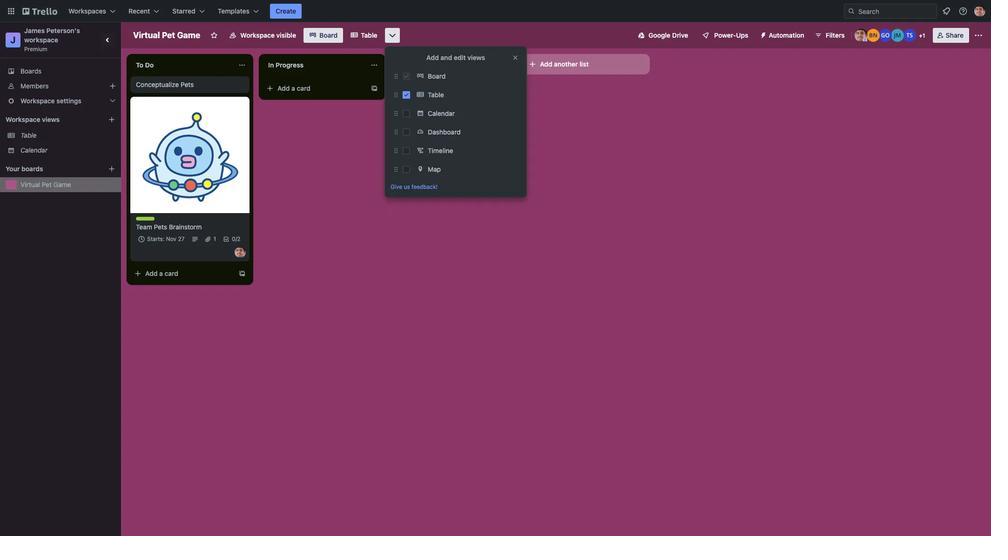 Task type: locate. For each thing, give the bounding box(es) containing it.
views right edit
[[468, 54, 485, 61]]

workspace settings button
[[0, 94, 121, 109]]

task
[[152, 217, 164, 224]]

tara schultz (taraschultz7) image
[[903, 29, 916, 42]]

table left customize views icon
[[361, 31, 378, 39]]

add a card button down and
[[395, 81, 499, 96]]

0 vertical spatial workspace
[[240, 31, 275, 39]]

virtual
[[133, 30, 160, 40], [20, 181, 40, 189]]

automation
[[769, 31, 805, 39]]

pet
[[162, 30, 175, 40], [42, 181, 52, 189]]

1 horizontal spatial pets
[[181, 81, 194, 88]]

do
[[145, 61, 154, 69]]

board
[[319, 31, 338, 39], [428, 72, 446, 80]]

team up the starts:
[[136, 223, 152, 231]]

1 horizontal spatial virtual pet game
[[133, 30, 200, 40]]

0 vertical spatial virtual pet game
[[133, 30, 200, 40]]

james peterson (jamespeterson93) image left gary orlando (garyorlando) image
[[855, 29, 868, 42]]

add a card button down in progress text box
[[263, 81, 367, 96]]

team left task
[[136, 217, 150, 224]]

0 horizontal spatial board link
[[304, 28, 343, 43]]

virtual down recent dropdown button
[[133, 30, 160, 40]]

conceptualize pets link
[[136, 80, 244, 89]]

calendar up boards
[[20, 146, 48, 154]]

visible
[[276, 31, 296, 39]]

card down and
[[429, 84, 443, 92]]

0 vertical spatial views
[[468, 54, 485, 61]]

add a card right reposition table button icon
[[410, 84, 443, 92]]

board link
[[304, 28, 343, 43], [414, 69, 521, 84]]

reposition map button image
[[391, 164, 402, 175]]

to
[[136, 61, 143, 69]]

0 vertical spatial virtual
[[133, 30, 160, 40]]

0 horizontal spatial add a card
[[145, 270, 178, 278]]

a right reposition table button icon
[[424, 84, 428, 92]]

2 vertical spatial table link
[[20, 131, 116, 140]]

add a card
[[278, 84, 311, 92], [410, 84, 443, 92], [145, 270, 178, 278]]

2 horizontal spatial card
[[429, 84, 443, 92]]

2 horizontal spatial table
[[428, 91, 444, 99]]

1 left 0
[[214, 236, 216, 243]]

pet down your boards with 1 items element
[[42, 181, 52, 189]]

1 horizontal spatial calendar link
[[414, 106, 521, 121]]

0 vertical spatial game
[[177, 30, 200, 40]]

j
[[10, 34, 16, 45]]

card down nov
[[165, 270, 178, 278]]

create button
[[270, 4, 302, 19]]

board up in progress text box
[[319, 31, 338, 39]]

game down "starred" popup button
[[177, 30, 200, 40]]

add left another
[[540, 60, 553, 68]]

1 vertical spatial game
[[53, 181, 71, 189]]

workspace
[[240, 31, 275, 39], [20, 97, 55, 105], [6, 116, 40, 123]]

0 vertical spatial calendar
[[428, 109, 455, 117]]

1 vertical spatial pets
[[154, 223, 167, 231]]

board down and
[[428, 72, 446, 80]]

1 team from the top
[[136, 217, 150, 224]]

james peterson (jamespeterson93) image
[[235, 247, 246, 258]]

board link up in progress text box
[[304, 28, 343, 43]]

2 vertical spatial workspace
[[6, 116, 40, 123]]

table link left customize views icon
[[345, 28, 383, 43]]

virtual pet game down starred
[[133, 30, 200, 40]]

power-ups button
[[696, 28, 754, 43]]

0 vertical spatial pet
[[162, 30, 175, 40]]

0 horizontal spatial virtual
[[20, 181, 40, 189]]

table
[[361, 31, 378, 39], [428, 91, 444, 99], [20, 131, 37, 139]]

virtual pet game
[[133, 30, 200, 40], [20, 181, 71, 189]]

gary orlando (garyorlando) image
[[879, 29, 892, 42]]

board link down edit
[[414, 69, 521, 84]]

show menu image
[[974, 31, 984, 40]]

create from template… image
[[238, 270, 246, 278]]

1 vertical spatial pet
[[42, 181, 52, 189]]

card down in progress text box
[[297, 84, 311, 92]]

board for board "link" to the top
[[319, 31, 338, 39]]

progress
[[276, 61, 304, 69]]

a down the starts: nov 27
[[159, 270, 163, 278]]

add a card button for progress
[[263, 81, 367, 96]]

calendar up dashboard
[[428, 109, 455, 117]]

game down your boards with 1 items element
[[53, 181, 71, 189]]

Search field
[[856, 4, 937, 18]]

1 horizontal spatial board
[[428, 72, 446, 80]]

james peterson (jamespeterson93) image right the open information menu icon
[[975, 6, 986, 17]]

table down workspace views
[[20, 131, 37, 139]]

another
[[554, 60, 578, 68]]

starred
[[172, 7, 195, 15]]

table up dashboard
[[428, 91, 444, 99]]

reposition dashboard button image
[[391, 127, 402, 138]]

edit
[[454, 54, 466, 61]]

pet down starred
[[162, 30, 175, 40]]

calendar
[[428, 109, 455, 117], [20, 146, 48, 154]]

virtual pet game link
[[20, 180, 116, 190]]

add right reposition table button icon
[[410, 84, 422, 92]]

0 vertical spatial pets
[[181, 81, 194, 88]]

table link
[[345, 28, 383, 43], [414, 88, 521, 102], [20, 131, 116, 140]]

card
[[297, 84, 311, 92], [429, 84, 443, 92], [165, 270, 178, 278]]

boards link
[[0, 64, 121, 79]]

1 horizontal spatial add a card
[[278, 84, 311, 92]]

add a card button for do
[[130, 266, 235, 281]]

virtual pet game inside text box
[[133, 30, 200, 40]]

1 vertical spatial virtual pet game
[[20, 181, 71, 189]]

0 horizontal spatial calendar
[[20, 146, 48, 154]]

add board image
[[108, 165, 116, 173]]

0 horizontal spatial add a card button
[[130, 266, 235, 281]]

recent button
[[123, 4, 165, 19]]

conceptualize
[[136, 81, 179, 88]]

1 horizontal spatial game
[[177, 30, 200, 40]]

0 horizontal spatial james peterson (jamespeterson93) image
[[855, 29, 868, 42]]

pets down to do text field
[[181, 81, 194, 88]]

reposition table button image
[[391, 89, 402, 101]]

1 horizontal spatial a
[[292, 84, 295, 92]]

pets
[[181, 81, 194, 88], [154, 223, 167, 231]]

0 horizontal spatial board
[[319, 31, 338, 39]]

ben nelson (bennelson96) image
[[867, 29, 880, 42]]

settings
[[57, 97, 81, 105]]

calendar link up your boards with 1 items element
[[20, 146, 116, 155]]

add a card button
[[263, 81, 367, 96], [395, 81, 499, 96], [130, 266, 235, 281]]

virtual pet game down your boards with 1 items element
[[20, 181, 71, 189]]

0 horizontal spatial pet
[[42, 181, 52, 189]]

1 vertical spatial calendar link
[[20, 146, 116, 155]]

0 horizontal spatial a
[[159, 270, 163, 278]]

add
[[427, 54, 439, 61], [540, 60, 553, 68], [278, 84, 290, 92], [410, 84, 422, 92], [145, 270, 158, 278]]

google
[[649, 31, 671, 39]]

pets inside team task team pets brainstorm
[[154, 223, 167, 231]]

1 vertical spatial views
[[42, 116, 60, 123]]

0 vertical spatial board
[[319, 31, 338, 39]]

0 horizontal spatial table
[[20, 131, 37, 139]]

workspace
[[24, 36, 58, 44]]

team
[[136, 217, 150, 224], [136, 223, 152, 231]]

1 vertical spatial workspace
[[20, 97, 55, 105]]

add a card button down 27
[[130, 266, 235, 281]]

workspace down members
[[20, 97, 55, 105]]

sm image
[[756, 28, 769, 41]]

workspace inside dropdown button
[[20, 97, 55, 105]]

1 horizontal spatial card
[[297, 84, 311, 92]]

0 horizontal spatial virtual pet game
[[20, 181, 71, 189]]

table for the top table link
[[361, 31, 378, 39]]

1 horizontal spatial pet
[[162, 30, 175, 40]]

1 horizontal spatial virtual
[[133, 30, 160, 40]]

table link up the dashboard link
[[414, 88, 521, 102]]

add another list button
[[524, 54, 650, 75]]

views
[[468, 54, 485, 61], [42, 116, 60, 123]]

0 horizontal spatial pets
[[154, 223, 167, 231]]

color: bold lime, title: "team task" element
[[136, 217, 164, 224]]

1 vertical spatial table
[[428, 91, 444, 99]]

premium
[[24, 46, 47, 53]]

primary element
[[0, 0, 992, 22]]

workspace navigation collapse icon image
[[102, 34, 115, 47]]

workspace left visible
[[240, 31, 275, 39]]

game inside virtual pet game link
[[53, 181, 71, 189]]

pets up the starts:
[[154, 223, 167, 231]]

peterson's
[[46, 27, 80, 34]]

table link down settings
[[20, 131, 116, 140]]

add inside button
[[540, 60, 553, 68]]

drive
[[672, 31, 689, 39]]

1 vertical spatial calendar
[[20, 146, 48, 154]]

game inside virtual pet game text box
[[177, 30, 200, 40]]

1 horizontal spatial add a card button
[[263, 81, 367, 96]]

create from template… image
[[371, 85, 378, 92]]

0 notifications image
[[941, 6, 952, 17]]

1
[[923, 32, 926, 39], [214, 236, 216, 243]]

0 horizontal spatial table link
[[20, 131, 116, 140]]

1 horizontal spatial views
[[468, 54, 485, 61]]

dashboard
[[428, 128, 461, 136]]

1 horizontal spatial table
[[361, 31, 378, 39]]

workspace inside button
[[240, 31, 275, 39]]

virtual down boards
[[20, 181, 40, 189]]

add and edit views
[[427, 54, 485, 61]]

0 horizontal spatial views
[[42, 116, 60, 123]]

add down the starts:
[[145, 270, 158, 278]]

table for the right table link
[[428, 91, 444, 99]]

Board name text field
[[129, 28, 205, 43]]

game
[[177, 30, 200, 40], [53, 181, 71, 189]]

in
[[268, 61, 274, 69]]

reposition calendar button image
[[391, 108, 402, 119]]

0 vertical spatial table
[[361, 31, 378, 39]]

1 horizontal spatial table link
[[345, 28, 383, 43]]

To Do text field
[[130, 58, 233, 73]]

2 vertical spatial table
[[20, 131, 37, 139]]

1 right tara schultz (taraschultz7) icon
[[923, 32, 926, 39]]

templates
[[218, 7, 250, 15]]

1 vertical spatial board
[[428, 72, 446, 80]]

calendar link up the dashboard link
[[414, 106, 521, 121]]

1 horizontal spatial board link
[[414, 69, 521, 84]]

create
[[276, 7, 296, 15]]

add a card down progress
[[278, 84, 311, 92]]

views down workspace settings
[[42, 116, 60, 123]]

1 vertical spatial 1
[[214, 236, 216, 243]]

1 vertical spatial james peterson (jamespeterson93) image
[[855, 29, 868, 42]]

starred button
[[167, 4, 210, 19]]

members
[[20, 82, 49, 90]]

a
[[292, 84, 295, 92], [424, 84, 428, 92], [159, 270, 163, 278]]

0
[[232, 236, 236, 243]]

workspace down workspace settings
[[6, 116, 40, 123]]

0 vertical spatial james peterson (jamespeterson93) image
[[975, 6, 986, 17]]

1 vertical spatial table link
[[414, 88, 521, 102]]

dashboard link
[[414, 125, 521, 140]]

james peterson (jamespeterson93) image
[[975, 6, 986, 17], [855, 29, 868, 42]]

a down progress
[[292, 84, 295, 92]]

1 horizontal spatial 1
[[923, 32, 926, 39]]

0 vertical spatial 1
[[923, 32, 926, 39]]

0 horizontal spatial game
[[53, 181, 71, 189]]

add a card down the starts: nov 27
[[145, 270, 178, 278]]

close popover image
[[512, 54, 519, 61]]

a for do
[[159, 270, 163, 278]]

1 vertical spatial board link
[[414, 69, 521, 84]]

0 horizontal spatial card
[[165, 270, 178, 278]]



Task type: describe. For each thing, give the bounding box(es) containing it.
workspaces button
[[63, 4, 121, 19]]

a for progress
[[292, 84, 295, 92]]

workspace visible button
[[224, 28, 302, 43]]

map link
[[414, 162, 521, 177]]

this member is an admin of this board. image
[[863, 38, 868, 42]]

ups
[[736, 31, 749, 39]]

reposition timeline button image
[[391, 145, 402, 156]]

2 horizontal spatial a
[[424, 84, 428, 92]]

search image
[[848, 7, 856, 15]]

members link
[[0, 79, 121, 94]]

0 horizontal spatial calendar link
[[20, 146, 116, 155]]

1 horizontal spatial james peterson (jamespeterson93) image
[[975, 6, 986, 17]]

filters
[[826, 31, 845, 39]]

add down the in progress
[[278, 84, 290, 92]]

power-ups
[[715, 31, 749, 39]]

card for to do
[[165, 270, 178, 278]]

pet inside text box
[[162, 30, 175, 40]]

card for in progress
[[297, 84, 311, 92]]

give us feedback! link
[[391, 183, 521, 192]]

workspace for workspace settings
[[20, 97, 55, 105]]

In Progress text field
[[263, 58, 365, 73]]

0 vertical spatial calendar link
[[414, 106, 521, 121]]

2 horizontal spatial table link
[[414, 88, 521, 102]]

google drive
[[649, 31, 689, 39]]

feedback!
[[412, 184, 438, 190]]

timeline link
[[414, 143, 521, 158]]

team task team pets brainstorm
[[136, 217, 202, 231]]

conceptualize pets
[[136, 81, 194, 88]]

create a view image
[[108, 116, 116, 123]]

james
[[24, 27, 45, 34]]

add a card for in progress
[[278, 84, 311, 92]]

to do
[[136, 61, 154, 69]]

2
[[237, 236, 241, 243]]

workspace for workspace visible
[[240, 31, 275, 39]]

automation button
[[756, 28, 810, 43]]

boards
[[20, 67, 42, 75]]

nov
[[166, 236, 177, 243]]

virtual inside text box
[[133, 30, 160, 40]]

add a card for to do
[[145, 270, 178, 278]]

in progress
[[268, 61, 304, 69]]

27
[[178, 236, 185, 243]]

share button
[[933, 28, 970, 43]]

0 / 2
[[232, 236, 241, 243]]

jeremy miller (jeremymiller198) image
[[891, 29, 904, 42]]

google drive button
[[633, 28, 694, 43]]

us
[[404, 184, 410, 190]]

2 horizontal spatial add a card button
[[395, 81, 499, 96]]

give
[[391, 184, 402, 190]]

templates button
[[212, 4, 265, 19]]

2 horizontal spatial add a card
[[410, 84, 443, 92]]

map
[[428, 165, 441, 173]]

list
[[580, 60, 589, 68]]

team pets brainstorm link
[[136, 223, 244, 232]]

reposition board button image
[[391, 71, 402, 82]]

brainstorm
[[169, 223, 202, 231]]

your
[[6, 165, 20, 173]]

james peterson's workspace link
[[24, 27, 82, 44]]

and
[[441, 54, 452, 61]]

google drive icon image
[[639, 32, 645, 39]]

james peterson's workspace premium
[[24, 27, 82, 53]]

give us feedback!
[[391, 184, 438, 190]]

0 horizontal spatial 1
[[214, 236, 216, 243]]

share
[[946, 31, 964, 39]]

add left and
[[427, 54, 439, 61]]

boards
[[21, 165, 43, 173]]

board for the right board "link"
[[428, 72, 446, 80]]

customize views image
[[388, 31, 397, 40]]

starts: nov 27
[[147, 236, 185, 243]]

0 vertical spatial board link
[[304, 28, 343, 43]]

workspace visible
[[240, 31, 296, 39]]

your boards with 1 items element
[[6, 163, 94, 175]]

workspace settings
[[20, 97, 81, 105]]

1 horizontal spatial calendar
[[428, 109, 455, 117]]

1 vertical spatial virtual
[[20, 181, 40, 189]]

+
[[919, 32, 923, 39]]

workspace for workspace views
[[6, 116, 40, 123]]

starts:
[[147, 236, 165, 243]]

power-
[[715, 31, 737, 39]]

filters button
[[812, 28, 848, 43]]

/
[[236, 236, 237, 243]]

workspace views
[[6, 116, 60, 123]]

star or unstar board image
[[211, 32, 218, 39]]

open information menu image
[[959, 7, 968, 16]]

back to home image
[[22, 4, 57, 19]]

+ 1
[[919, 32, 926, 39]]

workspaces
[[68, 7, 106, 15]]

timeline
[[428, 147, 453, 155]]

your boards
[[6, 165, 43, 173]]

recent
[[129, 7, 150, 15]]

2 team from the top
[[136, 223, 152, 231]]

0 vertical spatial table link
[[345, 28, 383, 43]]

add another list
[[540, 60, 589, 68]]

j link
[[6, 33, 20, 48]]



Task type: vqa. For each thing, say whether or not it's contained in the screenshot.
In
yes



